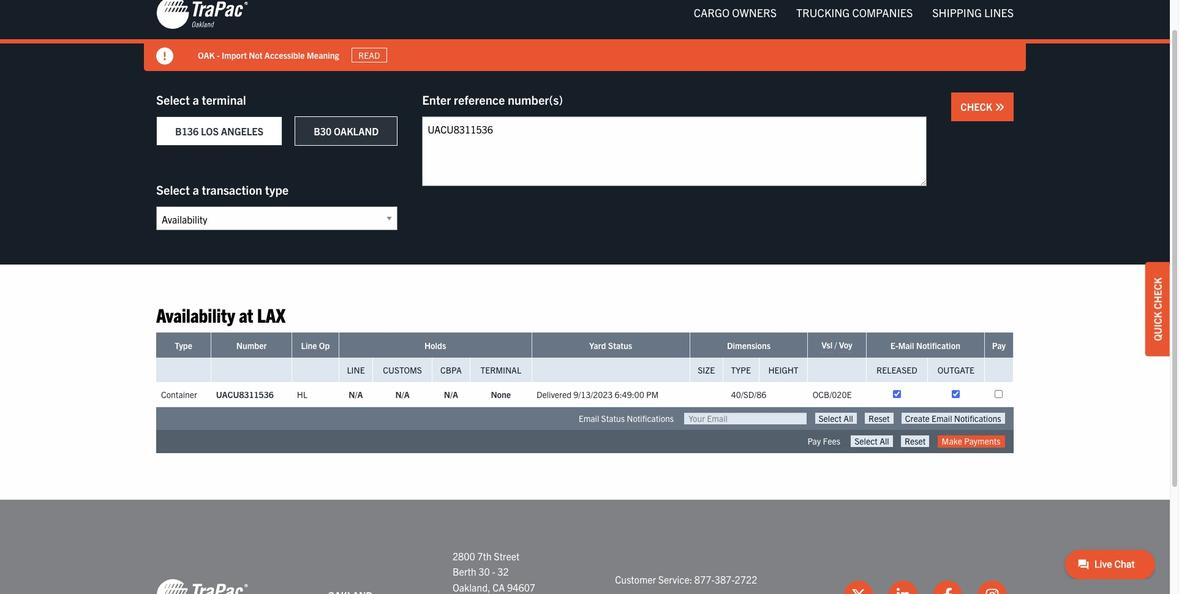 Task type: vqa. For each thing, say whether or not it's contained in the screenshot.
'Height'
yes



Task type: locate. For each thing, give the bounding box(es) containing it.
oakland image
[[156, 0, 248, 30], [156, 578, 248, 594]]

height
[[768, 365, 798, 376]]

0 horizontal spatial n/a
[[349, 389, 363, 400]]

quick check link
[[1145, 262, 1170, 356]]

0 vertical spatial line
[[301, 340, 317, 351]]

type up 40/sd/86
[[731, 365, 751, 376]]

holds
[[424, 340, 446, 351]]

1 horizontal spatial n/a
[[395, 389, 410, 400]]

0 horizontal spatial pay
[[807, 436, 821, 447]]

2 horizontal spatial n/a
[[444, 389, 458, 400]]

op
[[319, 340, 330, 351]]

oakland image inside footer
[[156, 578, 248, 594]]

line
[[301, 340, 317, 351], [347, 365, 365, 376]]

select a terminal
[[156, 92, 246, 107]]

1 select from the top
[[156, 92, 190, 107]]

2 a from the top
[[193, 182, 199, 197]]

1 vertical spatial pay
[[807, 436, 821, 447]]

/
[[834, 340, 837, 351]]

1 horizontal spatial type
[[731, 365, 751, 376]]

read link
[[351, 48, 387, 63]]

1 a from the top
[[193, 92, 199, 107]]

1 vertical spatial oakland image
[[156, 578, 248, 594]]

n/a
[[349, 389, 363, 400], [395, 389, 410, 400], [444, 389, 458, 400]]

877-
[[694, 573, 715, 586]]

cargo owners link
[[684, 0, 786, 25]]

1 vertical spatial type
[[731, 365, 751, 376]]

1 vertical spatial -
[[492, 565, 495, 578]]

trucking
[[796, 6, 850, 20]]

0 vertical spatial a
[[193, 92, 199, 107]]

status
[[608, 340, 632, 351], [601, 413, 625, 424]]

angeles
[[221, 125, 263, 137]]

1 vertical spatial line
[[347, 365, 365, 376]]

check
[[961, 100, 995, 113], [1151, 278, 1164, 309]]

- right "oak"
[[217, 49, 220, 60]]

footer
[[0, 500, 1170, 594]]

number
[[236, 340, 267, 351]]

dimensions
[[727, 340, 771, 351]]

line left the customs
[[347, 365, 365, 376]]

9/13/2023
[[573, 389, 613, 400]]

voy
[[839, 340, 852, 351]]

menu bar containing cargo owners
[[684, 0, 1023, 25]]

- inside 2800 7th street berth 30 - 32 oakland, ca 94607
[[492, 565, 495, 578]]

n/a down cbpa
[[444, 389, 458, 400]]

status for email
[[601, 413, 625, 424]]

terminal
[[480, 365, 521, 376]]

cargo
[[694, 6, 730, 20]]

type
[[175, 340, 192, 351], [731, 365, 751, 376]]

banner containing cargo owners
[[0, 0, 1179, 71]]

banner
[[0, 0, 1179, 71]]

service:
[[658, 573, 692, 586]]

pay
[[992, 340, 1006, 351], [807, 436, 821, 447]]

1 vertical spatial select
[[156, 182, 190, 197]]

shipping
[[932, 6, 982, 20]]

Enter reference number(s) text field
[[422, 116, 927, 186]]

2 select from the top
[[156, 182, 190, 197]]

None checkbox
[[952, 390, 960, 398]]

0 horizontal spatial -
[[217, 49, 220, 60]]

select
[[156, 92, 190, 107], [156, 182, 190, 197]]

availability at lax
[[156, 303, 286, 326]]

1 horizontal spatial pay
[[992, 340, 1006, 351]]

a left transaction
[[193, 182, 199, 197]]

enter reference number(s)
[[422, 92, 563, 107]]

quick
[[1151, 312, 1164, 341]]

select for select a terminal
[[156, 92, 190, 107]]

1 vertical spatial solid image
[[995, 102, 1004, 112]]

pay right notification in the bottom of the page
[[992, 340, 1006, 351]]

check inside the quick check link
[[1151, 278, 1164, 309]]

quick check
[[1151, 278, 1164, 341]]

1 horizontal spatial check
[[1151, 278, 1164, 309]]

line left op
[[301, 340, 317, 351]]

1 oakland image from the top
[[156, 0, 248, 30]]

None button
[[815, 413, 857, 424], [865, 413, 893, 424], [901, 413, 1005, 424], [851, 436, 893, 447], [901, 436, 929, 447], [815, 413, 857, 424], [865, 413, 893, 424], [901, 413, 1005, 424], [851, 436, 893, 447], [901, 436, 929, 447]]

make payments
[[942, 436, 1000, 447]]

status right the email
[[601, 413, 625, 424]]

oak
[[198, 49, 215, 60]]

a left terminal
[[193, 92, 199, 107]]

0 vertical spatial oakland image
[[156, 0, 248, 30]]

solid image
[[156, 48, 173, 65], [995, 102, 1004, 112]]

n/a down the customs
[[395, 389, 410, 400]]

accessible
[[264, 49, 305, 60]]

menu bar
[[684, 0, 1023, 25]]

None checkbox
[[893, 390, 901, 398], [995, 390, 1003, 398], [893, 390, 901, 398], [995, 390, 1003, 398]]

1 horizontal spatial line
[[347, 365, 365, 376]]

solid image inside check button
[[995, 102, 1004, 112]]

3 n/a from the left
[[444, 389, 458, 400]]

cbpa
[[440, 365, 462, 376]]

0 vertical spatial pay
[[992, 340, 1006, 351]]

uacu8311536
[[216, 389, 274, 400]]

availability
[[156, 303, 235, 326]]

ca
[[493, 581, 505, 593]]

berth
[[453, 565, 476, 578]]

1 horizontal spatial -
[[492, 565, 495, 578]]

0 vertical spatial type
[[175, 340, 192, 351]]

owners
[[732, 6, 777, 20]]

1 vertical spatial status
[[601, 413, 625, 424]]

select up b136
[[156, 92, 190, 107]]

import
[[222, 49, 247, 60]]

1 horizontal spatial solid image
[[995, 102, 1004, 112]]

size
[[698, 365, 715, 376]]

0 horizontal spatial type
[[175, 340, 192, 351]]

1 vertical spatial a
[[193, 182, 199, 197]]

0 horizontal spatial line
[[301, 340, 317, 351]]

line for line op
[[301, 340, 317, 351]]

n/a right hl
[[349, 389, 363, 400]]

oakland
[[334, 125, 379, 137]]

yard status
[[589, 340, 632, 351]]

0 vertical spatial select
[[156, 92, 190, 107]]

container
[[161, 389, 197, 400]]

0 vertical spatial check
[[961, 100, 995, 113]]

make payments link
[[937, 436, 1005, 447]]

lax
[[257, 303, 286, 326]]

vsl
[[822, 340, 833, 351]]

-
[[217, 49, 220, 60], [492, 565, 495, 578]]

2 oakland image from the top
[[156, 578, 248, 594]]

0 horizontal spatial check
[[961, 100, 995, 113]]

0 horizontal spatial solid image
[[156, 48, 173, 65]]

0 vertical spatial status
[[608, 340, 632, 351]]

387-
[[715, 573, 735, 586]]

street
[[494, 550, 519, 562]]

select left transaction
[[156, 182, 190, 197]]

line op
[[301, 340, 330, 351]]

type down availability
[[175, 340, 192, 351]]

- right 30
[[492, 565, 495, 578]]

status right 'yard'
[[608, 340, 632, 351]]

1 vertical spatial check
[[1151, 278, 1164, 309]]

pay left fees
[[807, 436, 821, 447]]



Task type: describe. For each thing, give the bounding box(es) containing it.
pay fees
[[807, 436, 840, 447]]

customer service: 877-387-2722
[[615, 573, 757, 586]]

a for transaction
[[193, 182, 199, 197]]

payments
[[964, 436, 1000, 447]]

40/sd/86
[[731, 389, 766, 400]]

delivered 9/13/2023 6:49:00 pm
[[537, 389, 659, 400]]

customs
[[383, 365, 422, 376]]

shipping lines
[[932, 6, 1014, 20]]

cargo owners
[[694, 6, 777, 20]]

Your Email email field
[[684, 413, 807, 425]]

select for select a transaction type
[[156, 182, 190, 197]]

email status notifications
[[579, 413, 674, 424]]

number(s)
[[508, 92, 563, 107]]

pm
[[646, 389, 659, 400]]

94607
[[507, 581, 535, 593]]

trucking companies link
[[786, 0, 923, 25]]

check button
[[951, 92, 1014, 121]]

1 n/a from the left
[[349, 389, 363, 400]]

oakland,
[[453, 581, 490, 593]]

delivered
[[537, 389, 571, 400]]

pay for pay fees
[[807, 436, 821, 447]]

2800
[[453, 550, 475, 562]]

shipping lines link
[[923, 0, 1023, 25]]

yard
[[589, 340, 606, 351]]

notification
[[916, 340, 960, 351]]

check inside check button
[[961, 100, 995, 113]]

b30
[[314, 125, 331, 137]]

line for line
[[347, 365, 365, 376]]

e-
[[890, 340, 898, 351]]

los
[[201, 125, 219, 137]]

not
[[249, 49, 263, 60]]

companies
[[852, 6, 913, 20]]

pay for pay
[[992, 340, 1006, 351]]

make
[[942, 436, 962, 447]]

footer containing 2800 7th street
[[0, 500, 1170, 594]]

lines
[[984, 6, 1014, 20]]

e-mail notification
[[890, 340, 960, 351]]

0 vertical spatial solid image
[[156, 48, 173, 65]]

reference
[[454, 92, 505, 107]]

a for terminal
[[193, 92, 199, 107]]

mail
[[898, 340, 914, 351]]

30
[[479, 565, 490, 578]]

email
[[579, 413, 599, 424]]

read
[[358, 50, 380, 61]]

ocb/020e
[[813, 389, 852, 400]]

outgate
[[938, 365, 974, 376]]

released
[[877, 365, 917, 376]]

2 n/a from the left
[[395, 389, 410, 400]]

meaning
[[307, 49, 339, 60]]

at
[[239, 303, 253, 326]]

type
[[265, 182, 289, 197]]

b136
[[175, 125, 199, 137]]

transaction
[[202, 182, 262, 197]]

terminal
[[202, 92, 246, 107]]

enter
[[422, 92, 451, 107]]

fees
[[823, 436, 840, 447]]

notifications
[[627, 413, 674, 424]]

0 vertical spatial -
[[217, 49, 220, 60]]

32
[[498, 565, 509, 578]]

status for yard
[[608, 340, 632, 351]]

none
[[491, 389, 511, 400]]

trucking companies
[[796, 6, 913, 20]]

hl
[[297, 389, 307, 400]]

customer
[[615, 573, 656, 586]]

7th
[[477, 550, 492, 562]]

b30 oakland
[[314, 125, 379, 137]]

6:49:00
[[615, 389, 644, 400]]

select a transaction type
[[156, 182, 289, 197]]

2800 7th street berth 30 - 32 oakland, ca 94607
[[453, 550, 535, 593]]

vsl / voy
[[822, 340, 852, 351]]

2722
[[735, 573, 757, 586]]

b136 los angeles
[[175, 125, 263, 137]]

oak - import not accessible meaning
[[198, 49, 339, 60]]



